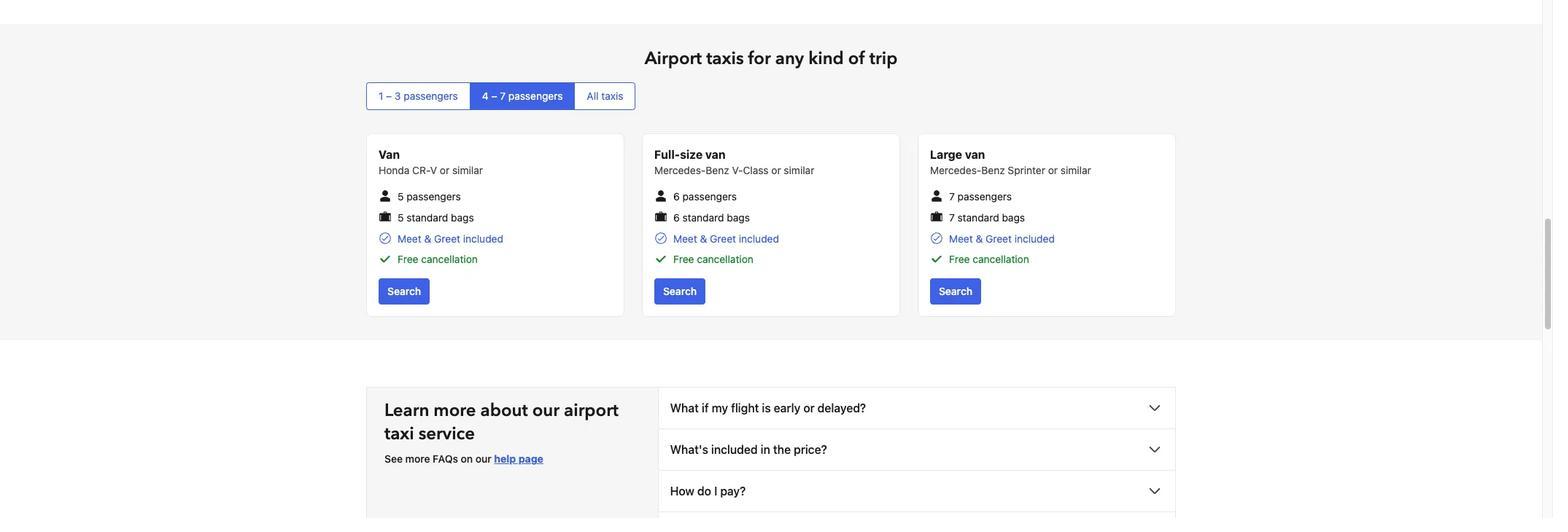 Task type: vqa. For each thing, say whether or not it's contained in the screenshot.
3rd Search from the right
yes



Task type: describe. For each thing, give the bounding box(es) containing it.
included inside dropdown button
[[711, 444, 758, 457]]

similar inside van honda cr-v or similar
[[452, 164, 483, 176]]

for
[[748, 46, 771, 70]]

what
[[670, 402, 699, 415]]

mercedes- inside large van mercedes-benz sprinter or similar
[[930, 164, 981, 176]]

standard for mercedes-
[[957, 212, 999, 224]]

search for cr-
[[387, 285, 421, 298]]

airport taxis for any kind of trip
[[645, 46, 897, 70]]

class
[[743, 164, 769, 176]]

any
[[775, 46, 804, 70]]

learn more about our airport taxi service see more faqs on our help page
[[384, 399, 618, 466]]

bags for cr-
[[451, 212, 474, 224]]

service
[[418, 423, 475, 447]]

in
[[761, 444, 770, 457]]

free cancellation for van
[[673, 253, 753, 266]]

7 inside sort results by element
[[500, 89, 506, 102]]

& for cr-
[[424, 233, 431, 245]]

how do i pay?
[[670, 485, 746, 498]]

search button for cr-
[[379, 279, 430, 305]]

benz inside large van mercedes-benz sprinter or similar
[[981, 164, 1005, 176]]

& for van
[[700, 233, 707, 245]]

similar inside full-size van mercedes-benz v-class or similar
[[784, 164, 814, 176]]

5 for 5 standard bags
[[398, 212, 404, 224]]

5 for 5 passengers
[[398, 190, 404, 203]]

passengers for large van
[[957, 190, 1012, 203]]

free for van
[[673, 253, 694, 266]]

search button for mercedes-
[[930, 279, 981, 305]]

v
[[430, 164, 437, 176]]

what's
[[670, 444, 708, 457]]

van
[[379, 148, 400, 161]]

greet for cr-
[[434, 233, 460, 245]]

learn
[[384, 399, 429, 423]]

passengers for full-size van
[[682, 190, 737, 203]]

what's included in the price? button
[[658, 430, 1175, 471]]

full-size van mercedes-benz v-class or similar
[[654, 148, 814, 176]]

my
[[712, 402, 728, 415]]

meet for van
[[673, 233, 697, 245]]

airport
[[645, 46, 702, 70]]

meet for cr-
[[398, 233, 421, 245]]

v-
[[732, 164, 743, 176]]

meet & greet included for cr-
[[398, 233, 503, 245]]

sort results by element
[[366, 82, 1176, 110]]

how
[[670, 485, 694, 498]]

7 for 7 passengers
[[949, 190, 955, 203]]

what's included in the price?
[[670, 444, 827, 457]]

cancellation for mercedes-
[[973, 253, 1029, 266]]

bags for mercedes-
[[1002, 212, 1025, 224]]

1 – 3 passengers
[[379, 89, 458, 102]]

or inside large van mercedes-benz sprinter or similar
[[1048, 164, 1058, 176]]

meet for mercedes-
[[949, 233, 973, 245]]

similar inside large van mercedes-benz sprinter or similar
[[1061, 164, 1091, 176]]

search button for van
[[654, 279, 705, 305]]

honda
[[379, 164, 410, 176]]

free cancellation for cr-
[[398, 253, 478, 266]]

5 standard bags
[[398, 212, 474, 224]]

6 standard bags
[[673, 212, 750, 224]]

flight
[[731, 402, 759, 415]]

large van mercedes-benz sprinter or similar
[[930, 148, 1091, 176]]

is
[[762, 402, 771, 415]]

4 – 7 passengers
[[482, 89, 563, 102]]

7 passengers
[[949, 190, 1012, 203]]

– for 3
[[386, 89, 392, 102]]

7 for 7 standard bags
[[949, 212, 955, 224]]

0 horizontal spatial more
[[405, 453, 430, 466]]

see
[[384, 453, 403, 466]]

help
[[494, 453, 516, 466]]

7 standard bags
[[949, 212, 1025, 224]]

do
[[697, 485, 711, 498]]

bags for van
[[727, 212, 750, 224]]

passengers for van
[[407, 190, 461, 203]]

on
[[461, 453, 473, 466]]



Task type: locate. For each thing, give the bounding box(es) containing it.
free
[[398, 253, 418, 266], [673, 253, 694, 266], [949, 253, 970, 266]]

0 vertical spatial our
[[532, 399, 560, 423]]

1 bags from the left
[[451, 212, 474, 224]]

delayed?
[[818, 402, 866, 415]]

1 horizontal spatial taxis
[[706, 46, 744, 70]]

– right 4
[[491, 89, 497, 102]]

all taxis
[[587, 89, 623, 102]]

help page link
[[494, 453, 543, 466]]

meet & greet included down 5 standard bags
[[398, 233, 503, 245]]

6 passengers
[[673, 190, 737, 203]]

2 standard from the left
[[682, 212, 724, 224]]

2 van from the left
[[965, 148, 985, 161]]

0 horizontal spatial search
[[387, 285, 421, 298]]

page
[[518, 453, 543, 466]]

1 horizontal spatial van
[[965, 148, 985, 161]]

our
[[532, 399, 560, 423], [475, 453, 491, 466]]

pay?
[[720, 485, 746, 498]]

search button
[[379, 279, 430, 305], [654, 279, 705, 305], [930, 279, 981, 305]]

0 vertical spatial taxis
[[706, 46, 744, 70]]

2 mercedes- from the left
[[930, 164, 981, 176]]

taxis inside sort results by element
[[601, 89, 623, 102]]

benz up the 7 passengers
[[981, 164, 1005, 176]]

or right sprinter
[[1048, 164, 1058, 176]]

1 horizontal spatial meet & greet included
[[673, 233, 779, 245]]

&
[[424, 233, 431, 245], [700, 233, 707, 245], [976, 233, 983, 245]]

– right 1
[[386, 89, 392, 102]]

1 meet from the left
[[398, 233, 421, 245]]

0 vertical spatial 6
[[673, 190, 680, 203]]

similar right sprinter
[[1061, 164, 1091, 176]]

greet for mercedes-
[[986, 233, 1012, 245]]

what if my flight is early or delayed?
[[670, 402, 866, 415]]

1 van from the left
[[705, 148, 725, 161]]

7 up 7 standard bags
[[949, 190, 955, 203]]

1 horizontal spatial cancellation
[[697, 253, 753, 266]]

1 horizontal spatial more
[[434, 399, 476, 423]]

3 meet & greet included from the left
[[949, 233, 1055, 245]]

passengers up "6 standard bags"
[[682, 190, 737, 203]]

search for mercedes-
[[939, 285, 972, 298]]

6 for 6 passengers
[[673, 190, 680, 203]]

more right see
[[405, 453, 430, 466]]

included for cr-
[[463, 233, 503, 245]]

i
[[714, 485, 717, 498]]

meet
[[398, 233, 421, 245], [673, 233, 697, 245], [949, 233, 973, 245]]

3 & from the left
[[976, 233, 983, 245]]

van right the large
[[965, 148, 985, 161]]

1 horizontal spatial our
[[532, 399, 560, 423]]

free down 5 standard bags
[[398, 253, 418, 266]]

large
[[930, 148, 962, 161]]

7 right 4
[[500, 89, 506, 102]]

– for 7
[[491, 89, 497, 102]]

0 horizontal spatial van
[[705, 148, 725, 161]]

similar right v
[[452, 164, 483, 176]]

1 horizontal spatial mercedes-
[[930, 164, 981, 176]]

6 up "6 standard bags"
[[673, 190, 680, 203]]

1 vertical spatial our
[[475, 453, 491, 466]]

4
[[482, 89, 489, 102]]

of
[[848, 46, 865, 70]]

0 vertical spatial more
[[434, 399, 476, 423]]

7
[[500, 89, 506, 102], [949, 190, 955, 203], [949, 212, 955, 224]]

0 horizontal spatial –
[[386, 89, 392, 102]]

1 free cancellation from the left
[[398, 253, 478, 266]]

2 6 from the top
[[673, 212, 680, 224]]

meet & greet included down 7 standard bags
[[949, 233, 1055, 245]]

cr-
[[412, 164, 430, 176]]

0 horizontal spatial cancellation
[[421, 253, 478, 266]]

1 horizontal spatial &
[[700, 233, 707, 245]]

3 standard from the left
[[957, 212, 999, 224]]

2 search from the left
[[663, 285, 697, 298]]

2 horizontal spatial cancellation
[[973, 253, 1029, 266]]

6
[[673, 190, 680, 203], [673, 212, 680, 224]]

cancellation for van
[[697, 253, 753, 266]]

1 search from the left
[[387, 285, 421, 298]]

1 horizontal spatial search
[[663, 285, 697, 298]]

0 horizontal spatial taxis
[[601, 89, 623, 102]]

0 vertical spatial 7
[[500, 89, 506, 102]]

0 horizontal spatial search button
[[379, 279, 430, 305]]

2 bags from the left
[[727, 212, 750, 224]]

search for van
[[663, 285, 697, 298]]

included for mercedes-
[[1015, 233, 1055, 245]]

bags down 5 passengers
[[451, 212, 474, 224]]

& down 5 standard bags
[[424, 233, 431, 245]]

2 free cancellation from the left
[[673, 253, 753, 266]]

0 horizontal spatial our
[[475, 453, 491, 466]]

1 horizontal spatial free cancellation
[[673, 253, 753, 266]]

1 greet from the left
[[434, 233, 460, 245]]

free cancellation down 5 standard bags
[[398, 253, 478, 266]]

1 horizontal spatial standard
[[682, 212, 724, 224]]

3 bags from the left
[[1002, 212, 1025, 224]]

van inside large van mercedes-benz sprinter or similar
[[965, 148, 985, 161]]

taxi
[[384, 423, 414, 447]]

benz
[[706, 164, 729, 176], [981, 164, 1005, 176]]

& down "6 standard bags"
[[700, 233, 707, 245]]

greet for van
[[710, 233, 736, 245]]

passengers
[[404, 89, 458, 102], [508, 89, 563, 102], [407, 190, 461, 203], [682, 190, 737, 203], [957, 190, 1012, 203]]

2 & from the left
[[700, 233, 707, 245]]

free cancellation for mercedes-
[[949, 253, 1029, 266]]

if
[[702, 402, 709, 415]]

included down "6 standard bags"
[[739, 233, 779, 245]]

1 & from the left
[[424, 233, 431, 245]]

0 horizontal spatial free
[[398, 253, 418, 266]]

0 horizontal spatial meet & greet included
[[398, 233, 503, 245]]

mercedes- inside full-size van mercedes-benz v-class or similar
[[654, 164, 706, 176]]

1 vertical spatial 6
[[673, 212, 680, 224]]

mercedes- down the large
[[930, 164, 981, 176]]

search
[[387, 285, 421, 298], [663, 285, 697, 298], [939, 285, 972, 298]]

1 horizontal spatial –
[[491, 89, 497, 102]]

our right on
[[475, 453, 491, 466]]

greet down 7 standard bags
[[986, 233, 1012, 245]]

van right size
[[705, 148, 725, 161]]

1 horizontal spatial meet
[[673, 233, 697, 245]]

2 horizontal spatial greet
[[986, 233, 1012, 245]]

3 search from the left
[[939, 285, 972, 298]]

more right 'learn'
[[434, 399, 476, 423]]

or right v
[[440, 164, 450, 176]]

0 horizontal spatial standard
[[407, 212, 448, 224]]

or right early
[[803, 402, 815, 415]]

bags
[[451, 212, 474, 224], [727, 212, 750, 224], [1002, 212, 1025, 224]]

or right class
[[771, 164, 781, 176]]

2 horizontal spatial free cancellation
[[949, 253, 1029, 266]]

3 similar from the left
[[1061, 164, 1091, 176]]

2 horizontal spatial free
[[949, 253, 970, 266]]

airport
[[564, 399, 618, 423]]

1 horizontal spatial greet
[[710, 233, 736, 245]]

1 horizontal spatial free
[[673, 253, 694, 266]]

included down 7 standard bags
[[1015, 233, 1055, 245]]

1 vertical spatial 5
[[398, 212, 404, 224]]

2 free from the left
[[673, 253, 694, 266]]

1
[[379, 89, 383, 102]]

3 free cancellation from the left
[[949, 253, 1029, 266]]

0 horizontal spatial similar
[[452, 164, 483, 176]]

1 5 from the top
[[398, 190, 404, 203]]

0 horizontal spatial bags
[[451, 212, 474, 224]]

the
[[773, 444, 791, 457]]

greet down "6 standard bags"
[[710, 233, 736, 245]]

2 horizontal spatial meet
[[949, 233, 973, 245]]

3 search button from the left
[[930, 279, 981, 305]]

size
[[680, 148, 703, 161]]

included
[[463, 233, 503, 245], [739, 233, 779, 245], [1015, 233, 1055, 245], [711, 444, 758, 457]]

3 meet from the left
[[949, 233, 973, 245]]

standard down the 7 passengers
[[957, 212, 999, 224]]

full-
[[654, 148, 680, 161]]

taxis for all
[[601, 89, 623, 102]]

1 similar from the left
[[452, 164, 483, 176]]

bags down 6 passengers
[[727, 212, 750, 224]]

more
[[434, 399, 476, 423], [405, 453, 430, 466]]

standard down 5 passengers
[[407, 212, 448, 224]]

5
[[398, 190, 404, 203], [398, 212, 404, 224]]

free for cr-
[[398, 253, 418, 266]]

2 horizontal spatial search button
[[930, 279, 981, 305]]

0 vertical spatial 5
[[398, 190, 404, 203]]

3
[[395, 89, 401, 102]]

free for mercedes-
[[949, 253, 970, 266]]

taxis
[[706, 46, 744, 70], [601, 89, 623, 102]]

5 down 5 passengers
[[398, 212, 404, 224]]

trip
[[869, 46, 897, 70]]

free cancellation down 7 standard bags
[[949, 253, 1029, 266]]

2 greet from the left
[[710, 233, 736, 245]]

taxis right all at left
[[601, 89, 623, 102]]

passengers up 7 standard bags
[[957, 190, 1012, 203]]

2 horizontal spatial &
[[976, 233, 983, 245]]

2 meet from the left
[[673, 233, 697, 245]]

passengers up 5 standard bags
[[407, 190, 461, 203]]

0 horizontal spatial greet
[[434, 233, 460, 245]]

or inside full-size van mercedes-benz v-class or similar
[[771, 164, 781, 176]]

greet
[[434, 233, 460, 245], [710, 233, 736, 245], [986, 233, 1012, 245]]

meet down 7 standard bags
[[949, 233, 973, 245]]

passengers right 4
[[508, 89, 563, 102]]

1 horizontal spatial search button
[[654, 279, 705, 305]]

2 – from the left
[[491, 89, 497, 102]]

1 – from the left
[[386, 89, 392, 102]]

3 cancellation from the left
[[973, 253, 1029, 266]]

2 5 from the top
[[398, 212, 404, 224]]

6 for 6 standard bags
[[673, 212, 680, 224]]

5 down honda
[[398, 190, 404, 203]]

1 cancellation from the left
[[421, 253, 478, 266]]

1 horizontal spatial benz
[[981, 164, 1005, 176]]

standard down 6 passengers
[[682, 212, 724, 224]]

1 meet & greet included from the left
[[398, 233, 503, 245]]

0 horizontal spatial meet
[[398, 233, 421, 245]]

5 passengers
[[398, 190, 461, 203]]

included for van
[[739, 233, 779, 245]]

cancellation for cr-
[[421, 253, 478, 266]]

taxis left for
[[706, 46, 744, 70]]

all
[[587, 89, 599, 102]]

1 6 from the top
[[673, 190, 680, 203]]

2 horizontal spatial standard
[[957, 212, 999, 224]]

1 vertical spatial taxis
[[601, 89, 623, 102]]

benz left v-
[[706, 164, 729, 176]]

standard
[[407, 212, 448, 224], [682, 212, 724, 224], [957, 212, 999, 224]]

meet down 5 standard bags
[[398, 233, 421, 245]]

2 similar from the left
[[784, 164, 814, 176]]

1 vertical spatial 7
[[949, 190, 955, 203]]

van
[[705, 148, 725, 161], [965, 148, 985, 161]]

cancellation down 5 standard bags
[[421, 253, 478, 266]]

free cancellation down "6 standard bags"
[[673, 253, 753, 266]]

2 horizontal spatial bags
[[1002, 212, 1025, 224]]

price?
[[794, 444, 827, 457]]

2 cancellation from the left
[[697, 253, 753, 266]]

similar right class
[[784, 164, 814, 176]]

1 horizontal spatial similar
[[784, 164, 814, 176]]

2 vertical spatial 7
[[949, 212, 955, 224]]

0 horizontal spatial benz
[[706, 164, 729, 176]]

2 search button from the left
[[654, 279, 705, 305]]

2 horizontal spatial similar
[[1061, 164, 1091, 176]]

about
[[480, 399, 528, 423]]

3 free from the left
[[949, 253, 970, 266]]

1 benz from the left
[[706, 164, 729, 176]]

free cancellation
[[398, 253, 478, 266], [673, 253, 753, 266], [949, 253, 1029, 266]]

1 search button from the left
[[379, 279, 430, 305]]

cancellation down "6 standard bags"
[[697, 253, 753, 266]]

3 greet from the left
[[986, 233, 1012, 245]]

free down 7 standard bags
[[949, 253, 970, 266]]

faqs
[[433, 453, 458, 466]]

cancellation
[[421, 253, 478, 266], [697, 253, 753, 266], [973, 253, 1029, 266]]

kind
[[808, 46, 844, 70]]

mercedes-
[[654, 164, 706, 176], [930, 164, 981, 176]]

2 benz from the left
[[981, 164, 1005, 176]]

how do i pay? button
[[658, 471, 1175, 512]]

1 mercedes- from the left
[[654, 164, 706, 176]]

meet & greet included for mercedes-
[[949, 233, 1055, 245]]

meet & greet included for van
[[673, 233, 779, 245]]

cancellation down 7 standard bags
[[973, 253, 1029, 266]]

our right about
[[532, 399, 560, 423]]

1 vertical spatial more
[[405, 453, 430, 466]]

2 horizontal spatial meet & greet included
[[949, 233, 1055, 245]]

–
[[386, 89, 392, 102], [491, 89, 497, 102]]

free down "6 standard bags"
[[673, 253, 694, 266]]

2 meet & greet included from the left
[[673, 233, 779, 245]]

taxis for airport
[[706, 46, 744, 70]]

meet down "6 standard bags"
[[673, 233, 697, 245]]

or inside van honda cr-v or similar
[[440, 164, 450, 176]]

included down 5 standard bags
[[463, 233, 503, 245]]

similar
[[452, 164, 483, 176], [784, 164, 814, 176], [1061, 164, 1091, 176]]

1 free from the left
[[398, 253, 418, 266]]

mercedes- down size
[[654, 164, 706, 176]]

2 horizontal spatial search
[[939, 285, 972, 298]]

& for mercedes-
[[976, 233, 983, 245]]

1 horizontal spatial bags
[[727, 212, 750, 224]]

sprinter
[[1008, 164, 1045, 176]]

7 down the 7 passengers
[[949, 212, 955, 224]]

van honda cr-v or similar
[[379, 148, 483, 176]]

passengers right 3
[[404, 89, 458, 102]]

bags down the 7 passengers
[[1002, 212, 1025, 224]]

& down 7 standard bags
[[976, 233, 983, 245]]

meet & greet included
[[398, 233, 503, 245], [673, 233, 779, 245], [949, 233, 1055, 245]]

standard for cr-
[[407, 212, 448, 224]]

0 horizontal spatial free cancellation
[[398, 253, 478, 266]]

0 horizontal spatial &
[[424, 233, 431, 245]]

1 standard from the left
[[407, 212, 448, 224]]

greet down 5 standard bags
[[434, 233, 460, 245]]

early
[[774, 402, 800, 415]]

0 horizontal spatial mercedes-
[[654, 164, 706, 176]]

or
[[440, 164, 450, 176], [771, 164, 781, 176], [1048, 164, 1058, 176], [803, 402, 815, 415]]

benz inside full-size van mercedes-benz v-class or similar
[[706, 164, 729, 176]]

or inside dropdown button
[[803, 402, 815, 415]]

van inside full-size van mercedes-benz v-class or similar
[[705, 148, 725, 161]]

what if my flight is early or delayed? button
[[658, 388, 1175, 429]]

meet & greet included down "6 standard bags"
[[673, 233, 779, 245]]

included left in
[[711, 444, 758, 457]]

6 down 6 passengers
[[673, 212, 680, 224]]

standard for van
[[682, 212, 724, 224]]



